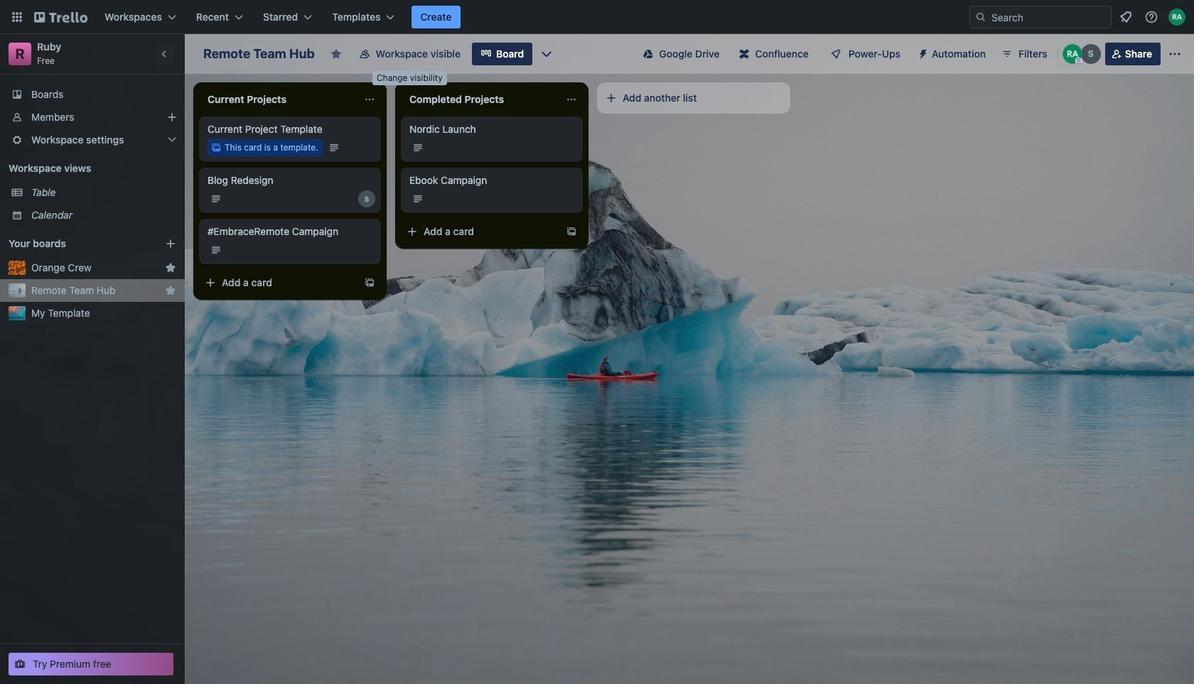 Task type: locate. For each thing, give the bounding box(es) containing it.
1 vertical spatial create from template… image
[[364, 277, 375, 289]]

0 vertical spatial starred icon image
[[165, 262, 176, 274]]

Board name text field
[[196, 43, 322, 65]]

customize views image
[[540, 47, 554, 61]]

back to home image
[[34, 6, 87, 28]]

None text field
[[199, 88, 358, 111]]

None text field
[[401, 88, 560, 111]]

0 notifications image
[[1117, 9, 1135, 26]]

1 vertical spatial ruby anderson (rubyanderson7) image
[[1063, 44, 1083, 64]]

sm image
[[912, 43, 932, 63]]

google drive icon image
[[644, 49, 654, 59]]

ruby anderson (rubyanderson7) image right open information menu image
[[1169, 9, 1186, 26]]

ruby anderson (rubyanderson7) image down search field
[[1063, 44, 1083, 64]]

confluence icon image
[[740, 49, 750, 59]]

ruby anderson (rubyanderson7) image
[[1169, 9, 1186, 26], [1063, 44, 1083, 64]]

0 vertical spatial ruby anderson (rubyanderson7) image
[[1169, 9, 1186, 26]]

primary element
[[0, 0, 1194, 34]]

workspace navigation collapse icon image
[[155, 44, 175, 64]]

1 vertical spatial starred icon image
[[165, 285, 176, 296]]

search image
[[975, 11, 987, 23]]

1 horizontal spatial ruby anderson (rubyanderson7) image
[[1169, 9, 1186, 26]]

tooltip
[[372, 71, 447, 85]]

1 starred icon image from the top
[[165, 262, 176, 274]]

0 vertical spatial create from template… image
[[566, 226, 577, 237]]

starred icon image
[[165, 262, 176, 274], [165, 285, 176, 296]]

create from template… image
[[566, 226, 577, 237], [364, 277, 375, 289]]



Task type: describe. For each thing, give the bounding box(es) containing it.
star or unstar board image
[[330, 48, 342, 60]]

your boards with 3 items element
[[9, 235, 144, 252]]

0 horizontal spatial create from template… image
[[364, 277, 375, 289]]

sunnyupside33 (sunnyupside33) image
[[1081, 44, 1101, 64]]

0 horizontal spatial ruby anderson (rubyanderson7) image
[[1063, 44, 1083, 64]]

2 starred icon image from the top
[[165, 285, 176, 296]]

this member is an admin of this board. image
[[1075, 58, 1082, 64]]

1 horizontal spatial create from template… image
[[566, 226, 577, 237]]

open information menu image
[[1145, 10, 1159, 24]]

add board image
[[165, 238, 176, 250]]

Search field
[[987, 7, 1111, 27]]

sunnyupside33 (sunnyupside33) image
[[358, 191, 375, 208]]

ruby anderson (rubyanderson7) image inside "primary" element
[[1169, 9, 1186, 26]]

show menu image
[[1168, 47, 1182, 61]]



Task type: vqa. For each thing, say whether or not it's contained in the screenshot.
Boards LINK
no



